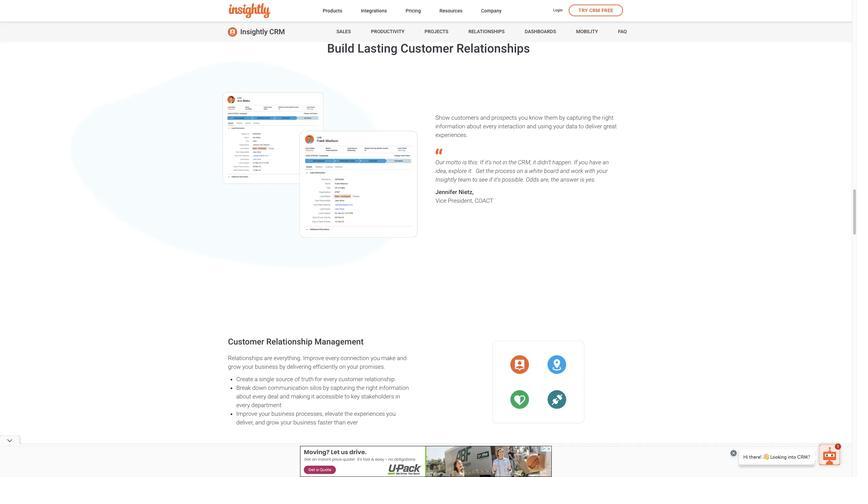 Task type: locate. For each thing, give the bounding box(es) containing it.
1 vertical spatial information
[[379, 384, 409, 391]]

right
[[603, 114, 614, 121], [366, 384, 378, 391]]

try crm free button
[[569, 4, 624, 16]]

you left know at the top right
[[519, 114, 528, 121]]

jennifer
[[436, 189, 458, 196]]

1 horizontal spatial right
[[603, 114, 614, 121]]

information up experiences.
[[436, 123, 466, 130]]

and inside our motto is this: if it's not in the crm, it didn't happen. if you have an idea, explore it.  get the process on a white board and work with your insightly team to see if it's possible. odds are, the answer is yes.
[[561, 167, 570, 174]]

single
[[259, 376, 275, 383]]

ever
[[347, 419, 358, 426]]

to inside show customers and prospects you know them by capturing the right information about every interaction and using your data to deliver great experiences.
[[579, 123, 585, 130]]

c reate a single source of truth for every customer relationship break down communication silos by capturing the right information about every deal and making it accessible to key stakeholders in every department improve your business processes, elevate the experiences you deliver, and grow your business faster than ever
[[237, 376, 409, 426]]

0 vertical spatial customer
[[401, 41, 454, 56]]

reate
[[240, 376, 253, 383]]

improve
[[303, 355, 324, 362], [237, 410, 258, 417]]

1 horizontal spatial a
[[525, 167, 528, 174]]

insightly logo image
[[229, 3, 271, 18]]

a up 'down'
[[255, 376, 258, 383]]

business down department
[[272, 410, 295, 417]]

about
[[467, 123, 482, 130], [237, 393, 251, 400]]

right inside show customers and prospects you know them by capturing the right information about every interaction and using your data to deliver great experiences.
[[603, 114, 614, 121]]

right inside c reate a single source of truth for every customer relationship break down communication silos by capturing the right information about every deal and making it accessible to key stakeholders in every department improve your business processes, elevate the experiences you deliver, and grow your business faster than ever
[[366, 384, 378, 391]]

1 horizontal spatial grow
[[267, 419, 280, 426]]

customer down "projects"
[[401, 41, 454, 56]]

are,
[[541, 176, 550, 183]]

and down know at the top right
[[527, 123, 537, 130]]

1 vertical spatial grow
[[267, 419, 280, 426]]

2 vertical spatial business
[[294, 419, 317, 426]]

prospects
[[492, 114, 518, 121]]

capturing
[[567, 114, 592, 121], [331, 384, 355, 391]]

by up accessible on the bottom left of the page
[[323, 384, 329, 391]]

if
[[480, 159, 484, 166], [575, 159, 578, 166]]

it's left not on the top of page
[[485, 159, 492, 166]]

1 horizontal spatial it
[[533, 159, 537, 166]]

improve inside the relationships are everything. improve every connection you make and grow your business by delivering efficiently on your promises.
[[303, 355, 324, 362]]

try
[[579, 8, 589, 13]]

0 horizontal spatial by
[[280, 363, 286, 370]]

to left "key"
[[345, 393, 350, 400]]

1 horizontal spatial customer
[[401, 41, 454, 56]]

crm
[[590, 8, 601, 13], [270, 28, 285, 36]]

2 vertical spatial to
[[345, 393, 350, 400]]

0 horizontal spatial information
[[379, 384, 409, 391]]

mobility
[[577, 29, 599, 34]]

insightly down 'idea,' on the top right of the page
[[436, 176, 457, 183]]

insightly crm link
[[228, 21, 285, 42]]

1 horizontal spatial about
[[467, 123, 482, 130]]

business
[[255, 363, 278, 370], [272, 410, 295, 417], [294, 419, 317, 426]]

0 vertical spatial grow
[[228, 363, 241, 370]]

a inside our motto is this: if it's not in the crm, it didn't happen. if you have an idea, explore it.  get the process on a white board and work with your insightly team to see if it's possible. odds are, the answer is yes.
[[525, 167, 528, 174]]

by right them
[[560, 114, 566, 121]]

capturing down customer
[[331, 384, 355, 391]]

2 horizontal spatial to
[[579, 123, 585, 130]]

0 vertical spatial relationships
[[469, 29, 505, 34]]

0 vertical spatial improve
[[303, 355, 324, 362]]

1 horizontal spatial to
[[473, 176, 478, 183]]

you up promises.
[[371, 355, 380, 362]]

0 horizontal spatial is
[[463, 159, 467, 166]]

make
[[382, 355, 396, 362]]

deal
[[268, 393, 279, 400]]

login
[[554, 8, 563, 13]]

1 vertical spatial capturing
[[331, 384, 355, 391]]

1 horizontal spatial is
[[581, 176, 585, 183]]

0 horizontal spatial if
[[480, 159, 484, 166]]

in inside our motto is this: if it's not in the crm, it didn't happen. if you have an idea, explore it.  get the process on a white board and work with your insightly team to see if it's possible. odds are, the answer is yes.
[[503, 159, 508, 166]]

0 vertical spatial it
[[533, 159, 537, 166]]

0 horizontal spatial on
[[340, 363, 346, 370]]

1 vertical spatial a
[[255, 376, 258, 383]]

productivity
[[371, 29, 405, 34]]

possible.
[[503, 176, 525, 183]]

in inside c reate a single source of truth for every customer relationship break down communication silos by capturing the right information about every deal and making it accessible to key stakeholders in every department improve your business processes, elevate the experiences you deliver, and grow your business faster than ever
[[396, 393, 401, 400]]

than
[[335, 419, 346, 426]]

is left this:
[[463, 159, 467, 166]]

is
[[463, 159, 467, 166], [581, 176, 585, 183]]

it down silos
[[312, 393, 315, 400]]

0 horizontal spatial it
[[312, 393, 315, 400]]

grow down department
[[267, 419, 280, 426]]

0 vertical spatial right
[[603, 114, 614, 121]]

insightly inside our motto is this: if it's not in the crm, it didn't happen. if you have an idea, explore it.  get the process on a white board and work with your insightly team to see if it's possible. odds are, the answer is yes.
[[436, 176, 457, 183]]

insightly logo link
[[229, 3, 312, 18]]

1 vertical spatial about
[[237, 393, 251, 400]]

insightly down insightly logo
[[241, 28, 268, 36]]

business down "processes,"
[[294, 419, 317, 426]]

customer up the are
[[228, 337, 265, 347]]

0 vertical spatial to
[[579, 123, 585, 130]]

a inside c reate a single source of truth for every customer relationship break down communication silos by capturing the right information about every deal and making it accessible to key stakeholders in every department improve your business processes, elevate the experiences you deliver, and grow your business faster than ever
[[255, 376, 258, 383]]

0 vertical spatial crm
[[590, 8, 601, 13]]

to inside our motto is this: if it's not in the crm, it didn't happen. if you have an idea, explore it.  get the process on a white board and work with your insightly team to see if it's possible. odds are, the answer is yes.
[[473, 176, 478, 183]]

0 vertical spatial it's
[[485, 159, 492, 166]]

our motto is this: if it's not in the crm, it didn't happen. if you have an idea, explore it.  get the process on a white board and work with your insightly team to see if it's possible. odds are, the answer is yes.
[[436, 159, 610, 183]]

productivity link
[[371, 21, 405, 42]]

0 horizontal spatial improve
[[237, 410, 258, 417]]

1 vertical spatial business
[[272, 410, 295, 417]]

0 vertical spatial capturing
[[567, 114, 592, 121]]

every down prospects at the right of page
[[483, 123, 497, 130]]

0 vertical spatial business
[[255, 363, 278, 370]]

0 horizontal spatial grow
[[228, 363, 241, 370]]

improve up deliver,
[[237, 410, 258, 417]]

build lasting image
[[221, 87, 421, 239]]

on down crm,
[[517, 167, 524, 174]]

1 vertical spatial to
[[473, 176, 478, 183]]

in
[[503, 159, 508, 166], [396, 393, 401, 400]]

it's right if
[[494, 176, 501, 183]]

0 horizontal spatial crm
[[270, 28, 285, 36]]

1 horizontal spatial on
[[517, 167, 524, 174]]

crm,
[[519, 159, 532, 166]]

explore
[[449, 167, 467, 174]]

on inside our motto is this: if it's not in the crm, it didn't happen. if you have an idea, explore it.  get the process on a white board and work with your insightly team to see if it's possible. odds are, the answer is yes.
[[517, 167, 524, 174]]

the down the board on the top of the page
[[552, 176, 560, 183]]

relationships inside the relationships are everything. improve every connection you make and grow your business by delivering efficiently on your promises.
[[228, 355, 263, 362]]

1 vertical spatial right
[[366, 384, 378, 391]]

show customers and prospects you know them by capturing the right information about every interaction and using your data to deliver great experiences.
[[436, 114, 617, 138]]

1 vertical spatial it's
[[494, 176, 501, 183]]

to right data
[[579, 123, 585, 130]]

a down crm,
[[525, 167, 528, 174]]

it
[[533, 159, 537, 166], [312, 393, 315, 400]]

deliver,
[[237, 419, 254, 426]]

odds
[[526, 176, 540, 183]]

1 vertical spatial crm
[[270, 28, 285, 36]]

it up the white
[[533, 159, 537, 166]]

1 horizontal spatial if
[[575, 159, 578, 166]]

if right this:
[[480, 159, 484, 166]]

to
[[579, 123, 585, 130], [473, 176, 478, 183], [345, 393, 350, 400]]

about down customers
[[467, 123, 482, 130]]

on up customer
[[340, 363, 346, 370]]

a
[[525, 167, 528, 174], [255, 376, 258, 383]]

crm right try at right
[[590, 8, 601, 13]]

grow up c
[[228, 363, 241, 370]]

the up if
[[486, 167, 494, 174]]

insightly
[[241, 28, 268, 36], [436, 176, 457, 183]]

0 horizontal spatial in
[[396, 393, 401, 400]]

0 vertical spatial in
[[503, 159, 508, 166]]

0 horizontal spatial capturing
[[331, 384, 355, 391]]

you inside c reate a single source of truth for every customer relationship break down communication silos by capturing the right information about every deal and making it accessible to key stakeholders in every department improve your business processes, elevate the experiences you deliver, and grow your business faster than ever
[[387, 410, 396, 417]]

key
[[351, 393, 360, 400]]

in right not on the top of page
[[503, 159, 508, 166]]

crm inside button
[[590, 8, 601, 13]]

about inside c reate a single source of truth for every customer relationship break down communication silos by capturing the right information about every deal and making it accessible to key stakeholders in every department improve your business processes, elevate the experiences you deliver, and grow your business faster than ever
[[237, 393, 251, 400]]

improve up efficiently
[[303, 355, 324, 362]]

0 vertical spatial information
[[436, 123, 466, 130]]

efficiently
[[313, 363, 338, 370]]

relationships for relationships
[[469, 29, 505, 34]]

1 horizontal spatial insightly
[[436, 176, 457, 183]]

0 horizontal spatial a
[[255, 376, 258, 383]]

capturing inside c reate a single source of truth for every customer relationship break down communication silos by capturing the right information about every deal and making it accessible to key stakeholders in every department improve your business processes, elevate the experiences you deliver, and grow your business faster than ever
[[331, 384, 355, 391]]

every inside the relationships are everything. improve every connection you make and grow your business by delivering efficiently on your promises.
[[326, 355, 340, 362]]

2 vertical spatial by
[[323, 384, 329, 391]]

if up "work" on the right top of the page
[[575, 159, 578, 166]]

about down break
[[237, 393, 251, 400]]

0 horizontal spatial insightly
[[241, 28, 268, 36]]

project and task v2 image
[[438, 0, 637, 5]]

0 vertical spatial on
[[517, 167, 524, 174]]

1 vertical spatial by
[[280, 363, 286, 370]]

know
[[530, 114, 544, 121]]

pricing link
[[406, 6, 421, 16]]

crm for try
[[590, 8, 601, 13]]

0 vertical spatial about
[[467, 123, 482, 130]]

1 horizontal spatial in
[[503, 159, 508, 166]]

capturing inside show customers and prospects you know them by capturing the right information about every interaction and using your data to deliver great experiences.
[[567, 114, 592, 121]]

1 horizontal spatial crm
[[590, 8, 601, 13]]

you right experiences
[[387, 410, 396, 417]]

grow inside the relationships are everything. improve every connection you make and grow your business by delivering efficiently on your promises.
[[228, 363, 241, 370]]

experiences
[[355, 410, 385, 417]]

free
[[602, 8, 614, 13]]

2 horizontal spatial by
[[560, 114, 566, 121]]

the up "key"
[[357, 384, 365, 391]]

to left see
[[473, 176, 478, 183]]

every down 'down'
[[253, 393, 266, 400]]

in right stakeholders
[[396, 393, 401, 400]]

president,
[[448, 197, 474, 204]]

everything.
[[274, 355, 302, 362]]

you
[[519, 114, 528, 121], [579, 159, 589, 166], [371, 355, 380, 362], [387, 410, 396, 417]]

are
[[264, 355, 273, 362]]

0 vertical spatial by
[[560, 114, 566, 121]]

it's
[[485, 159, 492, 166], [494, 176, 501, 183]]

0 horizontal spatial right
[[366, 384, 378, 391]]

by down everything.
[[280, 363, 286, 370]]

the up deliver
[[593, 114, 601, 121]]

try crm free link
[[569, 4, 624, 16]]

0 vertical spatial a
[[525, 167, 528, 174]]

0 horizontal spatial customer
[[228, 337, 265, 347]]

0 horizontal spatial it's
[[485, 159, 492, 166]]

1 vertical spatial in
[[396, 393, 401, 400]]

right up stakeholders
[[366, 384, 378, 391]]

it inside our motto is this: if it's not in the crm, it didn't happen. if you have an idea, explore it.  get the process on a white board and work with your insightly team to see if it's possible. odds are, the answer is yes.
[[533, 159, 537, 166]]

0 horizontal spatial to
[[345, 393, 350, 400]]

1 vertical spatial it
[[312, 393, 315, 400]]

resources
[[440, 8, 463, 13]]

didn't
[[538, 159, 552, 166]]

business down the are
[[255, 363, 278, 370]]

yes.
[[586, 176, 596, 183]]

your
[[554, 123, 565, 130], [597, 167, 608, 174], [243, 363, 254, 370], [347, 363, 359, 370], [259, 410, 270, 417], [281, 419, 292, 426]]

1 vertical spatial on
[[340, 363, 346, 370]]

and down happen.
[[561, 167, 570, 174]]

them
[[545, 114, 558, 121]]

1 vertical spatial insightly
[[436, 176, 457, 183]]

0 horizontal spatial about
[[237, 393, 251, 400]]

crm down insightly logo link at the left of the page
[[270, 28, 285, 36]]

relationships for relationships are everything. improve every connection you make and grow your business by delivering efficiently on your promises.
[[228, 355, 263, 362]]

information
[[436, 123, 466, 130], [379, 384, 409, 391]]

1 horizontal spatial by
[[323, 384, 329, 391]]

1 vertical spatial improve
[[237, 410, 258, 417]]

is left "yes."
[[581, 176, 585, 183]]

relationships
[[469, 29, 505, 34], [457, 41, 531, 56], [228, 355, 263, 362]]

and right make
[[397, 355, 407, 362]]

right up great
[[603, 114, 614, 121]]

connection
[[341, 355, 370, 362]]

1 vertical spatial relationships
[[457, 41, 531, 56]]

resources link
[[440, 6, 463, 16]]

information down relationship
[[379, 384, 409, 391]]

qoute icon image
[[436, 149, 443, 154]]

build lasting customer relationships
[[327, 41, 531, 56]]

processes,
[[296, 410, 324, 417]]

every
[[483, 123, 497, 130], [326, 355, 340, 362], [324, 376, 338, 383], [253, 393, 266, 400], [237, 402, 250, 409]]

1 horizontal spatial improve
[[303, 355, 324, 362]]

1 horizontal spatial information
[[436, 123, 466, 130]]

process
[[496, 167, 516, 174]]

about inside show customers and prospects you know them by capturing the right information about every interaction and using your data to deliver great experiences.
[[467, 123, 482, 130]]

elevate
[[325, 410, 343, 417]]

1 horizontal spatial capturing
[[567, 114, 592, 121]]

customer
[[339, 376, 364, 383]]

insightly crm
[[241, 28, 285, 36]]

capturing up data
[[567, 114, 592, 121]]

you up "work" on the right top of the page
[[579, 159, 589, 166]]

every up efficiently
[[326, 355, 340, 362]]

interaction
[[499, 123, 526, 130]]

2 vertical spatial relationships
[[228, 355, 263, 362]]



Task type: describe. For each thing, give the bounding box(es) containing it.
c
[[237, 376, 240, 383]]

0 vertical spatial insightly
[[241, 28, 268, 36]]

pricing
[[406, 8, 421, 13]]

every down break
[[237, 402, 250, 409]]

truth
[[302, 376, 314, 383]]

business inside the relationships are everything. improve every connection you make and grow your business by delivering efficiently on your promises.
[[255, 363, 278, 370]]

idea,
[[436, 167, 448, 174]]

2 if from the left
[[575, 159, 578, 166]]

break
[[237, 384, 251, 391]]

our
[[436, 159, 445, 166]]

your inside our motto is this: if it's not in the crm, it didn't happen. if you have an idea, explore it.  get the process on a white board and work with your insightly team to see if it's possible. odds are, the answer is yes.
[[597, 167, 608, 174]]

and right deliver,
[[256, 419, 265, 426]]

information inside show customers and prospects you know them by capturing the right information about every interaction and using your data to deliver great experiences.
[[436, 123, 466, 130]]

silos
[[310, 384, 322, 391]]

1 horizontal spatial it's
[[494, 176, 501, 183]]

source
[[276, 376, 294, 383]]

happen.
[[553, 159, 573, 166]]

you inside our motto is this: if it's not in the crm, it didn't happen. if you have an idea, explore it.  get the process on a white board and work with your insightly team to see if it's possible. odds are, the answer is yes.
[[579, 159, 589, 166]]

relationships are everything. improve every connection you make and grow your business by delivering efficiently on your promises.
[[228, 355, 407, 370]]

company
[[482, 8, 502, 13]]

white
[[530, 167, 543, 174]]

customer relationship management
[[228, 337, 364, 347]]

products
[[323, 8, 343, 13]]

grow inside c reate a single source of truth for every customer relationship break down communication silos by capturing the right information about every deal and making it accessible to key stakeholders in every department improve your business processes, elevate the experiences you deliver, and grow your business faster than ever
[[267, 419, 280, 426]]

motto
[[446, 159, 462, 166]]

team
[[459, 176, 472, 183]]

1 vertical spatial customer
[[228, 337, 265, 347]]

projects link
[[425, 21, 449, 42]]

information inside c reate a single source of truth for every customer relationship break down communication silos by capturing the right information about every deal and making it accessible to key stakeholders in every department improve your business processes, elevate the experiences you deliver, and grow your business faster than ever
[[379, 384, 409, 391]]

improve inside c reate a single source of truth for every customer relationship break down communication silos by capturing the right information about every deal and making it accessible to key stakeholders in every department improve your business processes, elevate the experiences you deliver, and grow your business faster than ever
[[237, 410, 258, 417]]

board
[[545, 167, 559, 174]]

stakeholders
[[362, 393, 395, 400]]

vice
[[436, 197, 447, 204]]

nietz,
[[459, 189, 474, 196]]

integrations link
[[361, 6, 387, 16]]

faq link
[[619, 21, 627, 42]]

crm for insightly
[[270, 28, 285, 36]]

deliver
[[586, 123, 603, 130]]

you inside the relationships are everything. improve every connection you make and grow your business by delivering efficiently on your promises.
[[371, 355, 380, 362]]

all in one 1 image
[[438, 294, 637, 473]]

and down communication
[[280, 393, 290, 400]]

relationship
[[365, 376, 395, 383]]

sales link
[[337, 21, 351, 42]]

login link
[[554, 8, 563, 14]]

great
[[604, 123, 617, 130]]

and inside the relationships are everything. improve every connection you make and grow your business by delivering efficiently on your promises.
[[397, 355, 407, 362]]

to inside c reate a single source of truth for every customer relationship break down communication silos by capturing the right information about every deal and making it accessible to key stakeholders in every department improve your business processes, elevate the experiences you deliver, and grow your business faster than ever
[[345, 393, 350, 400]]

see
[[479, 176, 488, 183]]

if
[[490, 176, 493, 183]]

on inside the relationships are everything. improve every connection you make and grow your business by delivering efficiently on your promises.
[[340, 363, 346, 370]]

experiences.
[[436, 131, 468, 138]]

0 vertical spatial is
[[463, 159, 467, 166]]

by inside show customers and prospects you know them by capturing the right information about every interaction and using your data to deliver great experiences.
[[560, 114, 566, 121]]

projects
[[425, 29, 449, 34]]

faq
[[619, 29, 627, 34]]

every inside show customers and prospects you know them by capturing the right information about every interaction and using your data to deliver great experiences.
[[483, 123, 497, 130]]

try crm free
[[579, 8, 614, 13]]

work
[[572, 167, 584, 174]]

department
[[252, 402, 282, 409]]

the up process
[[509, 159, 517, 166]]

build
[[327, 41, 355, 56]]

an
[[603, 159, 610, 166]]

delivering
[[287, 363, 312, 370]]

your inside show customers and prospects you know them by capturing the right information about every interaction and using your data to deliver great experiences.
[[554, 123, 565, 130]]

using
[[538, 123, 552, 130]]

management
[[315, 337, 364, 347]]

down
[[253, 384, 267, 391]]

1 if from the left
[[480, 159, 484, 166]]

lasting
[[358, 41, 398, 56]]

the up ever
[[345, 410, 353, 417]]

and left prospects at the right of page
[[481, 114, 490, 121]]

by inside the relationships are everything. improve every connection you make and grow your business by delivering efficiently on your promises.
[[280, 363, 286, 370]]

of
[[295, 376, 300, 383]]

for
[[315, 376, 323, 383]]

not
[[494, 159, 502, 166]]

accessible
[[316, 393, 343, 400]]

by inside c reate a single source of truth for every customer relationship break down communication silos by capturing the right information about every deal and making it accessible to key stakeholders in every department improve your business processes, elevate the experiences you deliver, and grow your business faster than ever
[[323, 384, 329, 391]]

have
[[590, 159, 602, 166]]

company link
[[482, 6, 502, 16]]

products link
[[323, 6, 343, 16]]

answer
[[561, 176, 579, 183]]

mobility link
[[577, 21, 599, 42]]

show
[[436, 114, 450, 121]]

relationships link
[[469, 21, 505, 42]]

dashboards link
[[525, 21, 557, 42]]

integrations
[[361, 8, 387, 13]]

every right for on the bottom left
[[324, 376, 338, 383]]

you inside show customers and prospects you know them by capturing the right information about every interaction and using your data to deliver great experiences.
[[519, 114, 528, 121]]

the inside show customers and prospects you know them by capturing the right information about every interaction and using your data to deliver great experiences.
[[593, 114, 601, 121]]

this:
[[469, 159, 479, 166]]

relationship
[[267, 337, 313, 347]]

dashboards
[[525, 29, 557, 34]]

it inside c reate a single source of truth for every customer relationship break down communication silos by capturing the right information about every deal and making it accessible to key stakeholders in every department improve your business processes, elevate the experiences you deliver, and grow your business faster than ever
[[312, 393, 315, 400]]

data
[[566, 123, 578, 130]]

promises.
[[360, 363, 386, 370]]

get
[[476, 167, 485, 174]]

sales
[[337, 29, 351, 34]]

1 vertical spatial is
[[581, 176, 585, 183]]



Task type: vqa. For each thing, say whether or not it's contained in the screenshot.
49's 'ANNUALLY'
no



